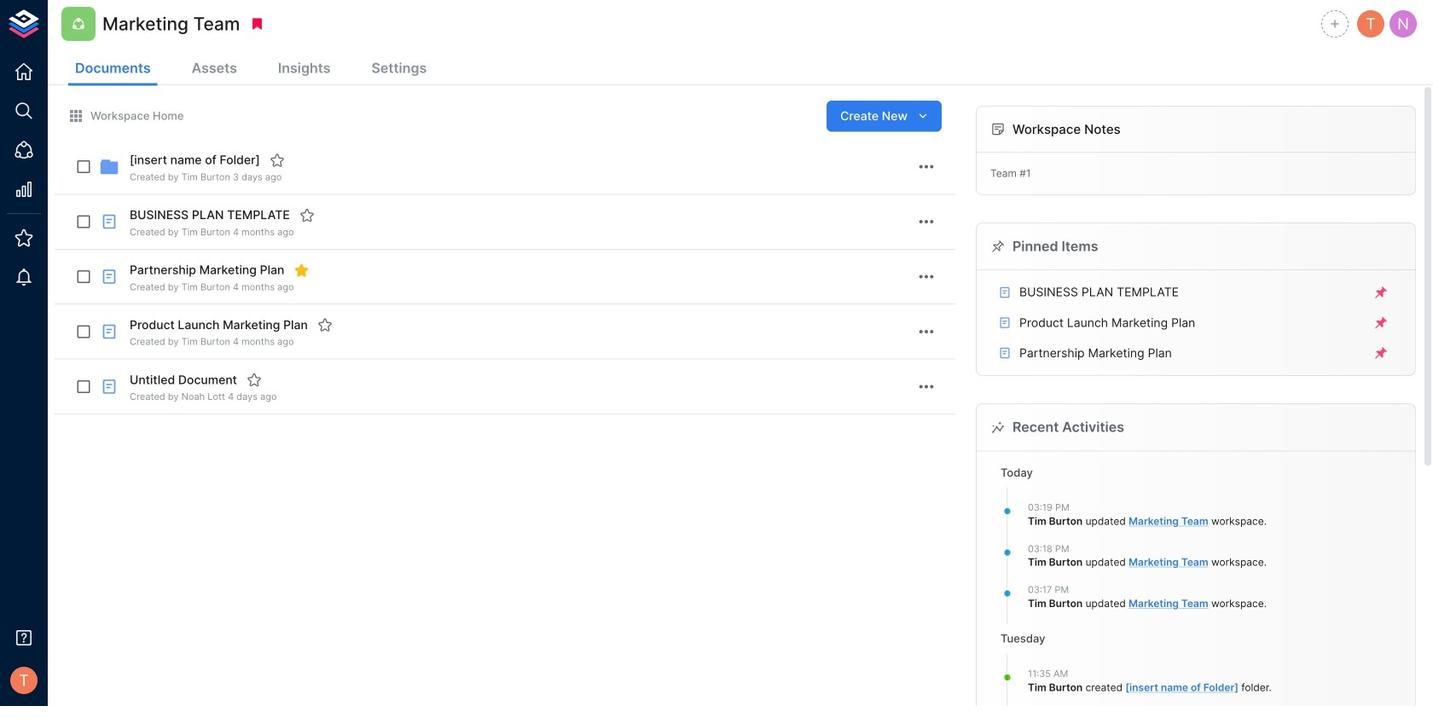 Task type: describe. For each thing, give the bounding box(es) containing it.
1 unpin image from the top
[[1374, 285, 1389, 300]]

remove bookmark image
[[249, 16, 265, 32]]

2 unpin image from the top
[[1374, 315, 1389, 331]]

3 unpin image from the top
[[1374, 346, 1389, 361]]



Task type: locate. For each thing, give the bounding box(es) containing it.
1 horizontal spatial favorite image
[[299, 208, 315, 223]]

2 horizontal spatial favorite image
[[317, 318, 333, 333]]

0 vertical spatial unpin image
[[1374, 285, 1389, 300]]

2 vertical spatial unpin image
[[1374, 346, 1389, 361]]

2 vertical spatial favorite image
[[246, 373, 262, 388]]

0 vertical spatial favorite image
[[299, 208, 315, 223]]

1 vertical spatial unpin image
[[1374, 315, 1389, 331]]

unpin image
[[1374, 285, 1389, 300], [1374, 315, 1389, 331], [1374, 346, 1389, 361]]

1 vertical spatial favorite image
[[317, 318, 333, 333]]

favorite image
[[299, 208, 315, 223], [317, 318, 333, 333], [246, 373, 262, 388]]

0 horizontal spatial favorite image
[[246, 373, 262, 388]]

favorite image
[[269, 153, 285, 168]]

remove favorite image
[[294, 263, 309, 278]]



Task type: vqa. For each thing, say whether or not it's contained in the screenshot.
third "help" IMAGE from the top of the page
no



